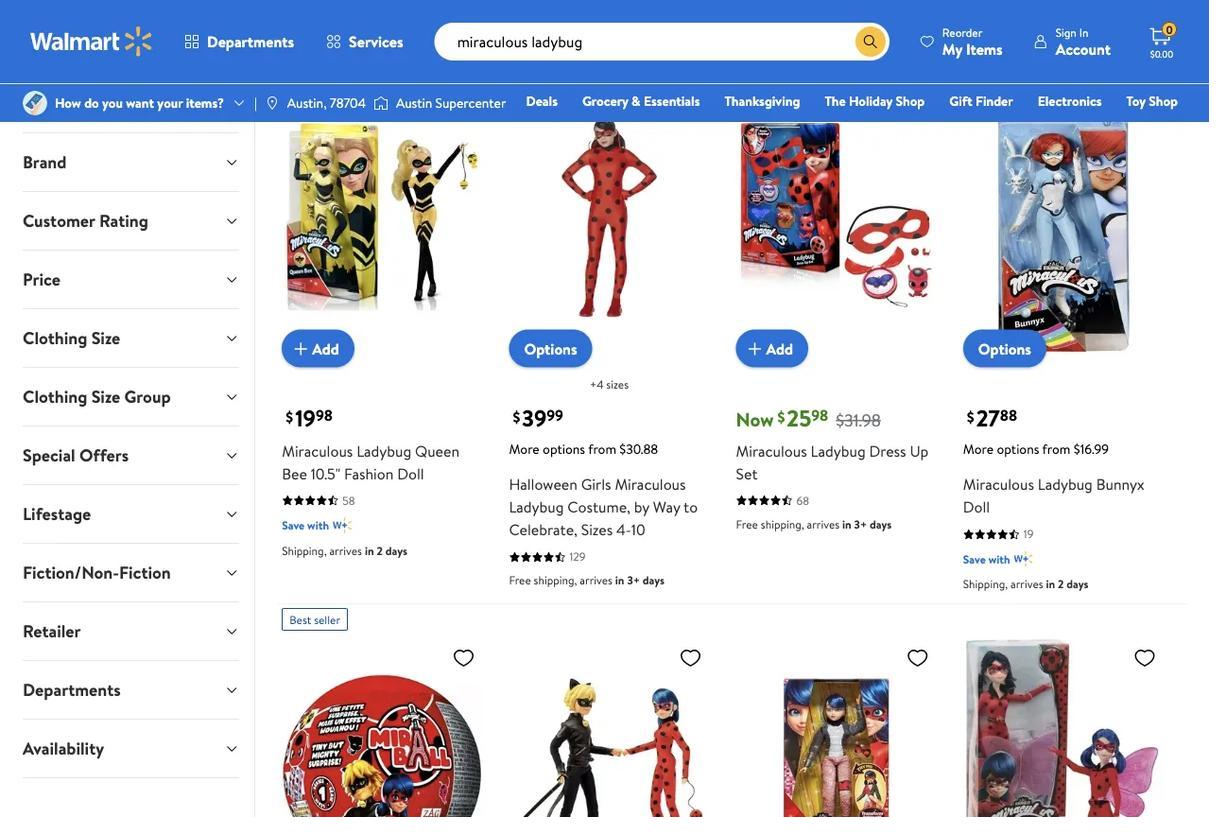 Task type: locate. For each thing, give the bounding box(es) containing it.
19 up bee
[[295, 402, 316, 434]]

days down miraculous ladybug queen bee 10.5" fashion doll
[[386, 542, 408, 558]]

ladybug down $31.98
[[811, 440, 866, 461]]

doll down queen
[[397, 463, 424, 484]]

1 horizontal spatial free
[[736, 516, 758, 532]]

days down miraculous ladybug bunnyx doll
[[1067, 576, 1089, 592]]

129
[[570, 549, 586, 565]]

0 vertical spatial shipping,
[[509, 19, 554, 35]]

walmart plus image
[[1014, 549, 1033, 568]]

1 vertical spatial doll
[[963, 497, 990, 517]]

sign in to add to favorites list, miraculous ladybug, 4-1 surprise miraball, toys for kids with collectible character metal ball, kwami plush, glittery stickers and white ribbon, wyncor image
[[452, 646, 475, 670]]

clothing down "price"
[[23, 326, 87, 350]]

size inside tab
[[91, 326, 120, 350]]

1 horizontal spatial more
[[963, 439, 994, 458]]

miraculous up 10.5"
[[282, 440, 353, 461]]

 image right |
[[265, 96, 280, 111]]

size inside 'tab'
[[91, 385, 120, 409]]

98
[[316, 405, 333, 426], [812, 405, 829, 426]]

$31.98
[[836, 408, 881, 432]]

my
[[943, 38, 963, 59]]

1 vertical spatial fashion
[[344, 463, 394, 484]]

want
[[126, 94, 154, 112]]

1 horizontal spatial 19
[[1024, 526, 1034, 542]]

reorder my items
[[943, 24, 1003, 59]]

halloween girls miraculous ladybug costume, by way to celebrate, sizes 4-10 image
[[509, 81, 710, 352]]

0 horizontal spatial add
[[312, 338, 339, 359]]

$0.00
[[1151, 47, 1174, 60]]

options up 99
[[524, 338, 577, 359]]

1 vertical spatial shipping,
[[282, 542, 327, 558]]

size left group
[[91, 385, 120, 409]]

shipping, arrives in 2 days down walmart plus image
[[963, 576, 1089, 592]]

options link up +4
[[509, 330, 592, 367]]

2 98 from the left
[[812, 405, 829, 426]]

1 vertical spatial departments
[[23, 678, 121, 702]]

ladybug inside halloween girls miraculous ladybug costume, by way to celebrate, sizes 4-10
[[509, 497, 564, 517]]

save with left walmart plus image
[[963, 551, 1010, 567]]

now
[[736, 406, 774, 433]]

1 vertical spatial 19
[[1024, 526, 1034, 542]]

add for $31.98
[[766, 338, 794, 359]]

clothing
[[23, 326, 87, 350], [23, 385, 87, 409]]

1 shop from the left
[[896, 92, 925, 110]]

free down set at the bottom right of the page
[[736, 516, 758, 532]]

1 98 from the left
[[316, 405, 333, 426]]

10
[[631, 519, 645, 540]]

$ inside "now $ 25 98 $31.98 miraculous ladybug dress up set"
[[778, 406, 785, 427]]

austin
[[396, 94, 432, 112]]

with left walmart plus icon
[[307, 517, 329, 533]]

1 horizontal spatial from
[[1043, 439, 1071, 458]]

add button
[[282, 330, 354, 367], [736, 330, 809, 367]]

fiction/non-
[[23, 561, 119, 584]]

0 vertical spatial clothing
[[23, 326, 87, 350]]

0 horizontal spatial fashion
[[344, 463, 394, 484]]

shipping, down 68
[[761, 516, 804, 532]]

1 more from the left
[[509, 439, 540, 458]]

0 horizontal spatial save with
[[282, 517, 329, 533]]

customer
[[23, 209, 95, 233]]

2 vertical spatial shipping,
[[963, 576, 1008, 592]]

0 horizontal spatial 98
[[316, 405, 333, 426]]

doll inside miraculous ladybug bunnyx doll
[[963, 497, 990, 517]]

departments
[[207, 31, 294, 52], [23, 678, 121, 702]]

shipping, arrives in 2 days down walmart plus icon
[[282, 542, 408, 558]]

from left $16.99
[[1043, 439, 1071, 458]]

free shipping, arrives in 3+ days down 68
[[736, 516, 892, 532]]

0 horizontal spatial 19
[[295, 402, 316, 434]]

0 horizontal spatial 3+
[[627, 572, 640, 588]]

1 horizontal spatial shop
[[1149, 92, 1178, 110]]

gift finder
[[950, 92, 1013, 110]]

add up $ 19 98
[[312, 338, 339, 359]]

miraculous mission accomplished ladybug and cat noir doll playset, 4 pieces image
[[509, 638, 710, 817]]

0 vertical spatial shipping,
[[761, 516, 804, 532]]

rating
[[99, 209, 148, 233]]

1 options link from the left
[[509, 330, 592, 367]]

lifestage
[[23, 502, 91, 526]]

customer rating tab
[[8, 192, 255, 250]]

arrives down 68
[[807, 516, 840, 532]]

1 horizontal spatial doll
[[963, 497, 990, 517]]

0 horizontal spatial with
[[307, 517, 329, 533]]

save left walmart plus icon
[[282, 517, 305, 533]]

68
[[797, 492, 809, 508]]

departments up |
[[207, 31, 294, 52]]

2 down miraculous ladybug queen bee 10.5" fashion doll
[[377, 542, 383, 558]]

19 up walmart plus image
[[1024, 526, 1034, 542]]

0 vertical spatial shipping, arrives in 2 days
[[282, 542, 408, 558]]

add to cart image
[[290, 337, 312, 360]]

ladybug down $16.99
[[1038, 474, 1093, 495]]

doll down more options from $16.99
[[963, 497, 990, 517]]

2 down miraculous ladybug bunnyx doll
[[1058, 576, 1064, 592]]

doll
[[397, 463, 424, 484], [963, 497, 990, 517]]

departments up the availability
[[23, 678, 121, 702]]

set
[[736, 463, 758, 484]]

walmart plus image
[[333, 516, 352, 535]]

1 vertical spatial save with
[[963, 551, 1010, 567]]

$ for 19
[[286, 406, 293, 427]]

$ left 25
[[778, 406, 785, 427]]

miraculous ladybug queen bee 10.5" fashion doll
[[282, 440, 460, 484]]

options down 99
[[543, 439, 585, 458]]

1 vertical spatial with
[[989, 551, 1010, 567]]

$ inside $ 39 99
[[513, 406, 520, 427]]

1 vertical spatial 3+
[[627, 572, 640, 588]]

0 horizontal spatial more
[[509, 439, 540, 458]]

days down 10
[[643, 572, 665, 588]]

sign in to add to favorites list, miraculous ladybug dress up set image
[[907, 89, 929, 112]]

1 horizontal spatial 98
[[812, 405, 829, 426]]

0 vertical spatial departments
[[207, 31, 294, 52]]

0 vertical spatial free
[[736, 516, 758, 532]]

0 horizontal spatial 2
[[377, 542, 383, 558]]

from up girls
[[588, 439, 617, 458]]

0 horizontal spatial save
[[282, 517, 305, 533]]

fashion up 58
[[344, 463, 394, 484]]

miraculous ladybug queen bee 10.5" fashion doll image
[[282, 81, 483, 352]]

toy shop link
[[1118, 91, 1187, 111]]

$ inside $ 27 88
[[967, 406, 975, 427]]

1 vertical spatial shipping, arrives in 2 days
[[963, 576, 1089, 592]]

free
[[736, 516, 758, 532], [509, 572, 531, 588]]

4 $ from the left
[[967, 406, 975, 427]]

departments inside dropdown button
[[23, 678, 121, 702]]

19
[[295, 402, 316, 434], [1024, 526, 1034, 542]]

days
[[870, 516, 892, 532], [386, 542, 408, 558], [643, 572, 665, 588], [1067, 576, 1089, 592]]

0 vertical spatial with
[[307, 517, 329, 533]]

2 more from the left
[[963, 439, 994, 458]]

fashion link
[[884, 117, 944, 138]]

halloween girls miraculous ladybug costume, by way to celebrate, sizes 4-10
[[509, 474, 698, 540]]

in
[[843, 516, 852, 532], [365, 542, 374, 558], [615, 572, 625, 588], [1046, 576, 1055, 592]]

walmart+ link
[[1113, 117, 1187, 138]]

special
[[23, 443, 75, 467]]

0 horizontal spatial options
[[543, 439, 585, 458]]

more options from $16.99
[[963, 439, 1109, 458]]

shipping, down 129
[[534, 572, 577, 588]]

special offers tab
[[8, 426, 255, 484]]

$30.88
[[620, 439, 658, 458]]

sign in to add to favorites list, miraculous fashion flip ladybug doll playset, 2 pieces image
[[907, 646, 929, 670]]

1 vertical spatial 2
[[1058, 576, 1064, 592]]

price button
[[8, 251, 255, 308]]

options down 88
[[997, 439, 1040, 458]]

retailer
[[23, 619, 81, 643]]

clothing inside 'tab'
[[23, 385, 87, 409]]

size up clothing size group
[[91, 326, 120, 350]]

lifestage button
[[8, 485, 255, 543]]

0 vertical spatial save
[[282, 517, 305, 533]]

1 vertical spatial shipping,
[[534, 572, 577, 588]]

ladybug inside "now $ 25 98 $31.98 miraculous ladybug dress up set"
[[811, 440, 866, 461]]

clothing size tab
[[8, 309, 255, 367]]

3+ down "now $ 25 98 $31.98 miraculous ladybug dress up set"
[[854, 516, 867, 532]]

98 inside "now $ 25 98 $31.98 miraculous ladybug dress up set"
[[812, 405, 829, 426]]

2 shop from the left
[[1149, 92, 1178, 110]]

toy shop home
[[833, 92, 1178, 137]]

0 horizontal spatial departments
[[23, 678, 121, 702]]

austin supercenter
[[396, 94, 506, 112]]

save left walmart plus image
[[963, 551, 986, 567]]

2 size from the top
[[91, 385, 120, 409]]

0 horizontal spatial doll
[[397, 463, 424, 484]]

departments button
[[168, 19, 310, 64]]

0 horizontal spatial add button
[[282, 330, 354, 367]]

 image
[[23, 91, 47, 115], [265, 96, 280, 111]]

 image left how at the left top of page
[[23, 91, 47, 115]]

1 vertical spatial save
[[963, 551, 986, 567]]

3+ down 10
[[627, 572, 640, 588]]

add button up now
[[736, 330, 809, 367]]

options
[[524, 338, 577, 359], [978, 338, 1032, 359]]

1 horizontal spatial add button
[[736, 330, 809, 367]]

0 vertical spatial size
[[91, 326, 120, 350]]

1 horizontal spatial with
[[989, 551, 1010, 567]]

by
[[634, 497, 650, 517]]

1 add from the left
[[312, 338, 339, 359]]

options for 39
[[524, 338, 577, 359]]

1 horizontal spatial options
[[997, 439, 1040, 458]]

1 horizontal spatial free shipping, arrives in 3+ days
[[736, 516, 892, 532]]

1 horizontal spatial options
[[978, 338, 1032, 359]]

arrives
[[557, 19, 589, 35], [807, 516, 840, 532], [329, 542, 362, 558], [580, 572, 613, 588], [1011, 576, 1044, 592]]

in down miraculous ladybug queen bee 10.5" fashion doll
[[365, 542, 374, 558]]

miraculous up by
[[615, 474, 686, 495]]

shop up fashion link
[[896, 92, 925, 110]]

miraculous inside miraculous ladybug queen bee 10.5" fashion doll
[[282, 440, 353, 461]]

0 vertical spatial 3+
[[854, 516, 867, 532]]

39
[[522, 402, 547, 434]]

1 clothing from the top
[[23, 326, 87, 350]]

add to cart image
[[744, 337, 766, 360]]

size for clothing size group
[[91, 385, 120, 409]]

retailer button
[[8, 602, 255, 660]]

0 vertical spatial save with
[[282, 517, 329, 533]]

1 horizontal spatial save
[[963, 551, 986, 567]]

grocery & essentials
[[582, 92, 700, 110]]

electronics link
[[1029, 91, 1111, 111]]

with
[[307, 517, 329, 533], [989, 551, 1010, 567]]

now $ 25 98 $31.98 miraculous ladybug dress up set
[[736, 402, 929, 484]]

0 horizontal spatial free
[[509, 572, 531, 588]]

98 up 10.5"
[[316, 405, 333, 426]]

add up 25
[[766, 338, 794, 359]]

1 horizontal spatial  image
[[265, 96, 280, 111]]

1 horizontal spatial options link
[[963, 330, 1047, 367]]

brand tab
[[8, 133, 255, 191]]

options up 88
[[978, 338, 1032, 359]]

essentials
[[644, 92, 700, 110]]

more down 39
[[509, 439, 540, 458]]

more
[[509, 439, 540, 458], [963, 439, 994, 458]]

finder
[[976, 92, 1013, 110]]

retailer tab
[[8, 602, 255, 660]]

0 horizontal spatial from
[[588, 439, 617, 458]]

1 $ from the left
[[286, 406, 293, 427]]

1 options from the left
[[524, 338, 577, 359]]

queen
[[415, 440, 460, 461]]

Walmart Site-Wide search field
[[435, 23, 890, 61]]

clothing size button
[[8, 309, 255, 367]]

add button up $ 19 98
[[282, 330, 354, 367]]

2 options from the left
[[997, 439, 1040, 458]]

2 clothing from the top
[[23, 385, 87, 409]]

more for 39
[[509, 439, 540, 458]]

$ left 27 at the right of page
[[967, 406, 975, 427]]

search icon image
[[863, 34, 878, 49]]

holiday
[[849, 92, 893, 110]]

miraculous down more options from $16.99
[[963, 474, 1034, 495]]

with left walmart plus image
[[989, 551, 1010, 567]]

options for 39
[[543, 439, 585, 458]]

miraculous ladybug bunnyx doll
[[963, 474, 1145, 517]]

$ for 39
[[513, 406, 520, 427]]

 image
[[373, 94, 389, 113]]

2 from from the left
[[1043, 439, 1071, 458]]

fashion down sign in to add to favorites list, miraculous ladybug dress up set icon
[[892, 118, 936, 137]]

1 horizontal spatial shipping,
[[761, 516, 804, 532]]

free down celebrate,
[[509, 572, 531, 588]]

from
[[588, 439, 617, 458], [1043, 439, 1071, 458]]

austin,
[[287, 94, 327, 112]]

0 vertical spatial fashion
[[892, 118, 936, 137]]

sign in to add to favorites list, miraculous lady noir ladybug fashion doll action figure bandai 39907 image
[[1134, 646, 1156, 670]]

0 vertical spatial 2
[[377, 542, 383, 558]]

2 add from the left
[[766, 338, 794, 359]]

0 horizontal spatial shop
[[896, 92, 925, 110]]

save with for walmart plus image
[[963, 551, 1010, 567]]

ladybug inside miraculous ladybug bunnyx doll
[[1038, 474, 1093, 495]]

shop right toy
[[1149, 92, 1178, 110]]

$16.99
[[1074, 439, 1109, 458]]

1 vertical spatial clothing
[[23, 385, 87, 409]]

1 horizontal spatial shipping,
[[509, 19, 554, 35]]

miraculous lady noir ladybug fashion doll action figure bandai 39907 image
[[963, 638, 1164, 817]]

clothing up special
[[23, 385, 87, 409]]

availability
[[23, 737, 104, 760]]

add for 19
[[312, 338, 339, 359]]

2 horizontal spatial shipping,
[[963, 576, 1008, 592]]

98 left $31.98
[[812, 405, 829, 426]]

1 size from the top
[[91, 326, 120, 350]]

2 $ from the left
[[513, 406, 520, 427]]

clothing inside tab
[[23, 326, 87, 350]]

1 add button from the left
[[282, 330, 354, 367]]

3+
[[854, 516, 867, 532], [627, 572, 640, 588]]

price tab
[[8, 251, 255, 308]]

grocery
[[582, 92, 629, 110]]

2 options from the left
[[978, 338, 1032, 359]]

the holiday shop link
[[816, 91, 934, 111]]

2 add button from the left
[[736, 330, 809, 367]]

0 vertical spatial doll
[[397, 463, 424, 484]]

0 horizontal spatial options link
[[509, 330, 592, 367]]

1 vertical spatial size
[[91, 385, 120, 409]]

save with for walmart plus icon
[[282, 517, 329, 533]]

3 $ from the left
[[778, 406, 785, 427]]

1 options from the left
[[543, 439, 585, 458]]

free shipping, arrives in 3+ days down 129
[[509, 572, 665, 588]]

best
[[290, 611, 311, 627]]

1 horizontal spatial departments
[[207, 31, 294, 52]]

1 horizontal spatial add
[[766, 338, 794, 359]]

1 from from the left
[[588, 439, 617, 458]]

ladybug down halloween
[[509, 497, 564, 517]]

$ 19 98
[[286, 402, 333, 434]]

miraculous ladybug, 4-1 surprise miraball, toys for kids with collectible character metal ball, kwami plush, glittery stickers and white ribbon, wyncor image
[[282, 638, 483, 817]]

0 horizontal spatial  image
[[23, 91, 47, 115]]

clothing size group
[[23, 385, 171, 409]]

save for walmart plus icon
[[282, 517, 305, 533]]

sign in to add to favorites list, halloween girls miraculous ladybug costume, by way to celebrate, sizes 4-10 image
[[680, 89, 702, 112]]

miraculous up set at the bottom right of the page
[[736, 440, 807, 461]]

$ left 39
[[513, 406, 520, 427]]

1 horizontal spatial 3+
[[854, 516, 867, 532]]

1 vertical spatial free shipping, arrives in 3+ days
[[509, 572, 665, 588]]

up
[[910, 440, 929, 461]]

1 horizontal spatial save with
[[963, 551, 1010, 567]]

ladybug left queen
[[357, 440, 412, 461]]

deals
[[526, 92, 558, 110]]

2 options link from the left
[[963, 330, 1047, 367]]

more down 27 at the right of page
[[963, 439, 994, 458]]

shipping, arrives in 2 days
[[282, 542, 408, 558], [963, 576, 1089, 592]]

$ up bee
[[286, 406, 293, 427]]

dress
[[869, 440, 906, 461]]

availability tab
[[8, 720, 255, 777]]

0 horizontal spatial options
[[524, 338, 577, 359]]

miraculous ladybug bunnyx doll image
[[963, 81, 1164, 352]]

78704
[[330, 94, 366, 112]]

sign in to add to favorites list, miraculous ladybug bunnyx doll image
[[1134, 89, 1156, 112]]

save with left walmart plus icon
[[282, 517, 329, 533]]

$ inside $ 19 98
[[286, 406, 293, 427]]

options link up 88
[[963, 330, 1047, 367]]

supercenter
[[436, 94, 506, 112]]



Task type: describe. For each thing, give the bounding box(es) containing it.
shop inside toy shop home
[[1149, 92, 1178, 110]]

costume,
[[568, 497, 631, 517]]

how
[[55, 94, 81, 112]]

the holiday shop
[[825, 92, 925, 110]]

services button
[[310, 19, 419, 64]]

offers
[[79, 443, 129, 467]]

availability button
[[8, 720, 255, 777]]

in down 4- in the bottom right of the page
[[615, 572, 625, 588]]

clothing for clothing size
[[23, 326, 87, 350]]

do
[[84, 94, 99, 112]]

clothing for clothing size group
[[23, 385, 87, 409]]

registry
[[960, 118, 1009, 137]]

seller
[[314, 611, 340, 627]]

grocery & essentials link
[[574, 91, 709, 111]]

from for 39
[[588, 439, 617, 458]]

&
[[632, 92, 641, 110]]

fashion inside miraculous ladybug queen bee 10.5" fashion doll
[[344, 463, 394, 484]]

thanksgiving link
[[716, 91, 809, 111]]

fiction/non-fiction button
[[8, 544, 255, 601]]

sign in account
[[1056, 24, 1111, 59]]

fiction/non-fiction tab
[[8, 544, 255, 601]]

with for walmart plus icon
[[307, 517, 329, 533]]

|
[[254, 94, 257, 112]]

customer rating
[[23, 209, 148, 233]]

0 vertical spatial free shipping, arrives in 3+ days
[[736, 516, 892, 532]]

best seller
[[290, 611, 340, 627]]

one
[[1033, 118, 1062, 137]]

tomorrow
[[592, 19, 641, 35]]

+4 sizes
[[590, 376, 629, 393]]

$ 39 99
[[513, 402, 564, 434]]

add button for 19
[[282, 330, 354, 367]]

miraculous fashion flip ladybug doll playset, 2 pieces image
[[736, 638, 937, 817]]

miraculous inside "now $ 25 98 $31.98 miraculous ladybug dress up set"
[[736, 440, 807, 461]]

0 horizontal spatial free shipping, arrives in 3+ days
[[509, 572, 665, 588]]

from for 27
[[1043, 439, 1071, 458]]

options for 27
[[997, 439, 1040, 458]]

25
[[787, 402, 812, 434]]

miraculous inside miraculous ladybug bunnyx doll
[[963, 474, 1034, 495]]

you
[[102, 94, 123, 112]]

arrives down walmart plus icon
[[329, 542, 362, 558]]

doll inside miraculous ladybug queen bee 10.5" fashion doll
[[397, 463, 424, 484]]

home
[[833, 118, 867, 137]]

sign in to add to favorites list, miraculous ladybug queen bee 10.5" fashion doll image
[[452, 89, 475, 112]]

in down "now $ 25 98 $31.98 miraculous ladybug dress up set"
[[843, 516, 852, 532]]

toy
[[1127, 92, 1146, 110]]

registry link
[[952, 117, 1017, 138]]

days down dress
[[870, 516, 892, 532]]

0 horizontal spatial shipping,
[[282, 542, 327, 558]]

miraculous ladybug dress up set image
[[736, 81, 937, 352]]

group
[[124, 385, 171, 409]]

gift finder link
[[941, 91, 1022, 111]]

more for 27
[[963, 439, 994, 458]]

1 horizontal spatial shipping, arrives in 2 days
[[963, 576, 1089, 592]]

clothing size group tab
[[8, 368, 255, 426]]

add button for $31.98
[[736, 330, 809, 367]]

4-
[[617, 519, 631, 540]]

walmart image
[[30, 26, 153, 57]]

sizes
[[606, 376, 629, 393]]

options for 27
[[978, 338, 1032, 359]]

0
[[1166, 21, 1173, 38]]

1 vertical spatial free
[[509, 572, 531, 588]]

price
[[23, 268, 60, 291]]

reorder
[[943, 24, 983, 40]]

girls
[[581, 474, 611, 495]]

1 horizontal spatial fashion
[[892, 118, 936, 137]]

arrives down 129
[[580, 572, 613, 588]]

bunnyx
[[1097, 474, 1145, 495]]

thanksgiving
[[725, 92, 800, 110]]

size for clothing size
[[91, 326, 120, 350]]

clothing size
[[23, 326, 120, 350]]

halloween
[[509, 474, 578, 495]]

age button
[[8, 75, 255, 132]]

sign in to add to favorites list, miraculous mission accomplished ladybug and cat noir doll playset, 4 pieces image
[[680, 646, 702, 670]]

$ for 27
[[967, 406, 975, 427]]

options link for 39
[[509, 330, 592, 367]]

0 horizontal spatial shipping, arrives in 2 days
[[282, 542, 408, 558]]

+4
[[590, 376, 604, 393]]

debit
[[1065, 118, 1097, 137]]

27
[[977, 402, 1000, 434]]

in down miraculous ladybug bunnyx doll
[[1046, 576, 1055, 592]]

celebrate,
[[509, 519, 578, 540]]

how do you want your items?
[[55, 94, 224, 112]]

one debit
[[1033, 118, 1097, 137]]

miraculous inside halloween girls miraculous ladybug costume, by way to celebrate, sizes 4-10
[[615, 474, 686, 495]]

brand button
[[8, 133, 255, 191]]

gift
[[950, 92, 973, 110]]

one debit link
[[1025, 117, 1106, 138]]

clothing size group button
[[8, 368, 255, 426]]

$ 27 88
[[967, 402, 1018, 434]]

departments tab
[[8, 661, 255, 719]]

0 horizontal spatial shipping,
[[534, 572, 577, 588]]

options link for 27
[[963, 330, 1047, 367]]

Search search field
[[435, 23, 890, 61]]

services
[[349, 31, 403, 52]]

fiction/non-fiction
[[23, 561, 171, 584]]

age tab
[[8, 75, 255, 132]]

with for walmart plus image
[[989, 551, 1010, 567]]

bee
[[282, 463, 307, 484]]

0 vertical spatial 19
[[295, 402, 316, 434]]

special offers
[[23, 443, 129, 467]]

shipping, arrives tomorrow
[[509, 19, 641, 35]]

arrives down walmart plus image
[[1011, 576, 1044, 592]]

1 horizontal spatial 2
[[1058, 576, 1064, 592]]

deals link
[[518, 91, 566, 111]]

lifestage tab
[[8, 485, 255, 543]]

98 inside $ 19 98
[[316, 405, 333, 426]]

departments inside popup button
[[207, 31, 294, 52]]

age
[[23, 92, 52, 115]]

save for walmart plus image
[[963, 551, 986, 567]]

99
[[547, 405, 564, 426]]

arrives left tomorrow
[[557, 19, 589, 35]]

 image for how do you want your items?
[[23, 91, 47, 115]]

fiction
[[119, 561, 171, 584]]

in
[[1080, 24, 1089, 40]]

walmart+
[[1122, 118, 1178, 137]]

10.5"
[[311, 463, 341, 484]]

ladybug inside miraculous ladybug queen bee 10.5" fashion doll
[[357, 440, 412, 461]]

shop inside the holiday shop link
[[896, 92, 925, 110]]

58
[[342, 492, 355, 508]]

sign
[[1056, 24, 1077, 40]]

 image for austin, 78704
[[265, 96, 280, 111]]

way
[[653, 497, 680, 517]]

electronics
[[1038, 92, 1102, 110]]

customer rating button
[[8, 192, 255, 250]]

departments button
[[8, 661, 255, 719]]



Task type: vqa. For each thing, say whether or not it's contained in the screenshot.
epic savings. top gifts. don't miss it!
no



